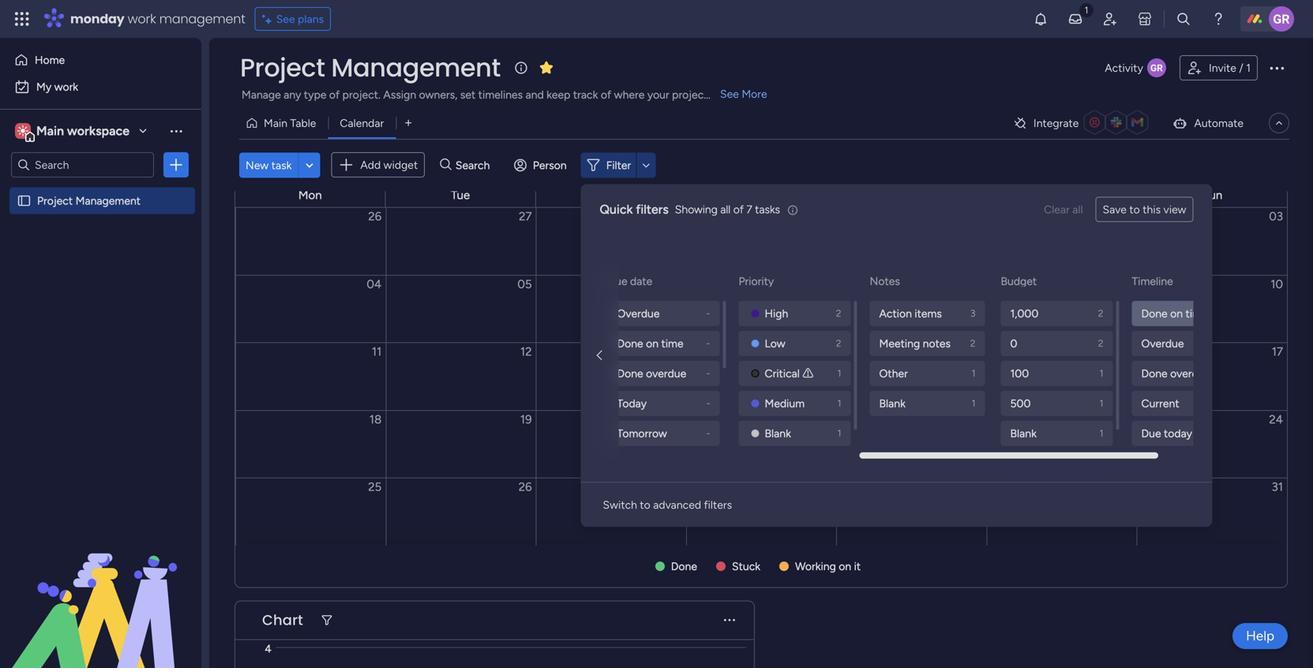 Task type: locate. For each thing, give the bounding box(es) containing it.
see
[[276, 12, 295, 26], [720, 87, 739, 101]]

1 vertical spatial to
[[640, 499, 651, 512]]

0 vertical spatial overdue
[[617, 307, 660, 321]]

0 horizontal spatial done overdue
[[617, 367, 687, 381]]

overdue
[[646, 367, 687, 381], [1171, 367, 1211, 381]]

all left 7
[[721, 203, 731, 216]]

blank
[[879, 397, 906, 411], [765, 427, 791, 441], [1011, 427, 1037, 441]]

main left the table
[[264, 116, 288, 130]]

blank down 500
[[1011, 427, 1037, 441]]

home option
[[9, 47, 192, 73]]

1 vertical spatial project
[[37, 194, 73, 208]]

due today
[[1142, 427, 1193, 441]]

working on it
[[795, 560, 861, 574]]

1 horizontal spatial done overdue
[[1142, 367, 1211, 381]]

2 - from the top
[[706, 338, 710, 349]]

blank inside priority group
[[765, 427, 791, 441]]

workspace image
[[15, 122, 31, 140]]

work
[[128, 10, 156, 28], [54, 80, 78, 94]]

2 horizontal spatial on
[[1171, 307, 1183, 321]]

where
[[614, 88, 645, 101]]

0 vertical spatial options image
[[1268, 58, 1287, 77]]

main
[[264, 116, 288, 130], [36, 124, 64, 139]]

integrate button
[[1007, 107, 1160, 140]]

done on time inside timeline group
[[1142, 307, 1208, 321]]

1 vertical spatial management
[[76, 194, 141, 208]]

meeting
[[879, 337, 920, 351]]

1 horizontal spatial project
[[240, 50, 325, 85]]

0 vertical spatial to
[[1130, 203, 1140, 216]]

0 horizontal spatial project management
[[37, 194, 141, 208]]

0 horizontal spatial project
[[37, 194, 73, 208]]

7
[[747, 203, 753, 216]]

- right today
[[706, 398, 710, 410]]

of right type
[[329, 88, 340, 101]]

new task
[[246, 159, 292, 172]]

2 inside notes group
[[971, 338, 976, 349]]

today
[[617, 397, 647, 411]]

0 horizontal spatial blank
[[765, 427, 791, 441]]

work inside option
[[54, 80, 78, 94]]

overdue up today
[[646, 367, 687, 381]]

1 vertical spatial overdue
[[1142, 337, 1184, 351]]

1 horizontal spatial blank
[[879, 397, 906, 411]]

to right the switch
[[640, 499, 651, 512]]

1 horizontal spatial project management
[[240, 50, 501, 85]]

done on time down timeline
[[1142, 307, 1208, 321]]

clear all
[[1044, 203, 1083, 216]]

0 vertical spatial time
[[1186, 307, 1208, 321]]

overdue down date
[[617, 307, 660, 321]]

done on time
[[1142, 307, 1208, 321], [617, 337, 684, 351]]

select product image
[[14, 11, 30, 27]]

option
[[0, 187, 201, 190]]

on inside due date group
[[646, 337, 659, 351]]

1 horizontal spatial main
[[264, 116, 288, 130]]

Chart field
[[258, 611, 307, 631]]

all inside button
[[1073, 203, 1083, 216]]

1 horizontal spatial of
[[601, 88, 611, 101]]

to left this
[[1130, 203, 1140, 216]]

Project Management field
[[236, 50, 505, 85]]

due left today
[[1142, 427, 1161, 441]]

1 horizontal spatial due
[[1142, 427, 1161, 441]]

my work option
[[9, 74, 192, 100]]

1 horizontal spatial overdue
[[1171, 367, 1211, 381]]

1 horizontal spatial work
[[128, 10, 156, 28]]

0
[[1011, 337, 1018, 351]]

1 overdue from the left
[[646, 367, 687, 381]]

on
[[1171, 307, 1183, 321], [646, 337, 659, 351], [839, 560, 852, 574]]

done overdue up current
[[1142, 367, 1211, 381]]

1 horizontal spatial filters
[[704, 499, 732, 512]]

notes
[[923, 337, 951, 351]]

add view image
[[405, 117, 412, 129]]

1 horizontal spatial time
[[1186, 307, 1208, 321]]

project management
[[240, 50, 501, 85], [37, 194, 141, 208]]

1 horizontal spatial management
[[331, 50, 501, 85]]

0 horizontal spatial overdue
[[646, 367, 687, 381]]

1 inside button
[[1246, 61, 1251, 75]]

0 vertical spatial filters
[[636, 202, 669, 217]]

- left "low"
[[706, 338, 710, 349]]

4 - from the top
[[706, 398, 710, 410]]

options image right /
[[1268, 58, 1287, 77]]

1 vertical spatial work
[[54, 80, 78, 94]]

- for done overdue
[[706, 368, 710, 380]]

2
[[836, 308, 842, 319], [1099, 308, 1104, 319], [836, 338, 842, 349], [971, 338, 976, 349], [1099, 338, 1104, 349]]

0 horizontal spatial options image
[[168, 157, 184, 173]]

to inside button
[[1130, 203, 1140, 216]]

monday marketplace image
[[1137, 11, 1153, 27]]

filters right 'quick'
[[636, 202, 669, 217]]

save
[[1103, 203, 1127, 216]]

budget group
[[1001, 301, 1116, 447]]

overdue up current
[[1171, 367, 1211, 381]]

on for -
[[646, 337, 659, 351]]

0 vertical spatial due
[[608, 275, 628, 288]]

1 vertical spatial on
[[646, 337, 659, 351]]

main right workspace icon
[[36, 124, 64, 139]]

0 horizontal spatial time
[[661, 337, 684, 351]]

1 horizontal spatial done on time
[[1142, 307, 1208, 321]]

stands.
[[711, 88, 746, 101]]

Search in workspace field
[[33, 156, 132, 174]]

1 vertical spatial see
[[720, 87, 739, 101]]

overdue up current
[[1142, 337, 1184, 351]]

blank inside budget group
[[1011, 427, 1037, 441]]

task
[[271, 159, 292, 172]]

1 done overdue from the left
[[617, 367, 687, 381]]

0 horizontal spatial on
[[646, 337, 659, 351]]

overdue inside due date group
[[617, 307, 660, 321]]

0 horizontal spatial work
[[54, 80, 78, 94]]

0 horizontal spatial see
[[276, 12, 295, 26]]

set
[[460, 88, 476, 101]]

1 horizontal spatial overdue
[[1142, 337, 1184, 351]]

time inside due date group
[[661, 337, 684, 351]]

due date
[[608, 275, 653, 288]]

monday
[[70, 10, 124, 28]]

on inside timeline group
[[1171, 307, 1183, 321]]

management up assign
[[331, 50, 501, 85]]

project right public board image
[[37, 194, 73, 208]]

project up any at left
[[240, 50, 325, 85]]

0 vertical spatial project
[[240, 50, 325, 85]]

overdue
[[617, 307, 660, 321], [1142, 337, 1184, 351]]

on left it
[[839, 560, 852, 574]]

budget
[[1001, 275, 1037, 288]]

done on time inside due date group
[[617, 337, 684, 351]]

3 - from the top
[[706, 368, 710, 380]]

invite / 1
[[1209, 61, 1251, 75]]

work right my
[[54, 80, 78, 94]]

0 horizontal spatial of
[[329, 88, 340, 101]]

1 vertical spatial filters
[[704, 499, 732, 512]]

critical ⚠️️
[[765, 367, 814, 381]]

2 for budget
[[1099, 338, 1104, 349]]

done on time for -
[[617, 337, 684, 351]]

0 horizontal spatial all
[[721, 203, 731, 216]]

filters right advanced
[[704, 499, 732, 512]]

of left 7
[[734, 203, 744, 216]]

workspace selection element
[[15, 122, 132, 142]]

2 vertical spatial on
[[839, 560, 852, 574]]

0 vertical spatial work
[[128, 10, 156, 28]]

see left plans
[[276, 12, 295, 26]]

more dots image
[[724, 615, 735, 627]]

save to this view
[[1103, 203, 1187, 216]]

automate button
[[1166, 111, 1250, 136]]

action items
[[879, 307, 942, 321]]

- left high
[[706, 308, 710, 319]]

current
[[1142, 397, 1180, 411]]

see left more
[[720, 87, 739, 101]]

see inside button
[[276, 12, 295, 26]]

switch
[[603, 499, 637, 512]]

0 horizontal spatial due
[[608, 275, 628, 288]]

greg robinson image
[[1269, 6, 1295, 32]]

0 vertical spatial management
[[331, 50, 501, 85]]

chart
[[262, 611, 303, 631]]

invite / 1 button
[[1180, 55, 1258, 81]]

2 horizontal spatial blank
[[1011, 427, 1037, 441]]

5 - from the top
[[706, 428, 710, 440]]

due for due today
[[1142, 427, 1161, 441]]

management down search in workspace 'field'
[[76, 194, 141, 208]]

due inside timeline group
[[1142, 427, 1161, 441]]

- left critical
[[706, 368, 710, 380]]

1 - from the top
[[706, 308, 710, 319]]

work right monday
[[128, 10, 156, 28]]

0 horizontal spatial overdue
[[617, 307, 660, 321]]

overdue inside due date group
[[646, 367, 687, 381]]

on for overdue
[[1171, 307, 1183, 321]]

1 horizontal spatial to
[[1130, 203, 1140, 216]]

main inside the workspace selection element
[[36, 124, 64, 139]]

1 vertical spatial project management
[[37, 194, 141, 208]]

1
[[1246, 61, 1251, 75], [838, 368, 842, 380], [972, 368, 976, 380], [1100, 368, 1104, 380], [838, 398, 842, 410], [972, 398, 976, 410], [1100, 398, 1104, 410], [838, 428, 842, 440], [1100, 428, 1104, 440]]

0 horizontal spatial management
[[76, 194, 141, 208]]

blank down other
[[879, 397, 906, 411]]

filter button
[[581, 153, 656, 178]]

time inside group
[[1186, 307, 1208, 321]]

v2 search image
[[440, 156, 452, 174]]

of right track
[[601, 88, 611, 101]]

notes
[[870, 275, 900, 288]]

1 all from the left
[[721, 203, 731, 216]]

overdue inside timeline group
[[1142, 337, 1184, 351]]

see for see more
[[720, 87, 739, 101]]

switch to advanced filters
[[603, 499, 732, 512]]

notifications image
[[1033, 11, 1049, 27]]

person button
[[508, 153, 576, 178]]

add widget button
[[331, 152, 425, 178]]

done on time up today
[[617, 337, 684, 351]]

priority
[[739, 275, 774, 288]]

thu
[[752, 188, 771, 203]]

search everything image
[[1176, 11, 1192, 27]]

main workspace button
[[11, 118, 154, 145]]

0 vertical spatial on
[[1171, 307, 1183, 321]]

due left date
[[608, 275, 628, 288]]

done overdue up today
[[617, 367, 687, 381]]

monday work management
[[70, 10, 245, 28]]

blank inside notes group
[[879, 397, 906, 411]]

- for tomorrow
[[706, 428, 710, 440]]

time for -
[[661, 337, 684, 351]]

blank down medium
[[765, 427, 791, 441]]

done overdue
[[617, 367, 687, 381], [1142, 367, 1211, 381]]

see plans button
[[255, 7, 331, 31]]

type
[[304, 88, 327, 101]]

timelines
[[478, 88, 523, 101]]

on down date
[[646, 337, 659, 351]]

0 horizontal spatial main
[[36, 124, 64, 139]]

project inside list box
[[37, 194, 73, 208]]

project
[[240, 50, 325, 85], [37, 194, 73, 208]]

2 done overdue from the left
[[1142, 367, 1211, 381]]

2 horizontal spatial of
[[734, 203, 744, 216]]

tue
[[451, 188, 470, 203]]

options image
[[1268, 58, 1287, 77], [168, 157, 184, 173]]

plans
[[298, 12, 324, 26]]

main for main workspace
[[36, 124, 64, 139]]

workspace image
[[17, 122, 28, 140]]

of
[[329, 88, 340, 101], [601, 88, 611, 101], [734, 203, 744, 216]]

switch to advanced filters button
[[597, 493, 739, 518]]

2 overdue from the left
[[1171, 367, 1211, 381]]

project management down search in workspace 'field'
[[37, 194, 141, 208]]

1 horizontal spatial all
[[1073, 203, 1083, 216]]

- right the tomorrow
[[706, 428, 710, 440]]

all right clear
[[1073, 203, 1083, 216]]

clear all button
[[1038, 197, 1090, 222]]

lottie animation element
[[0, 509, 201, 669]]

1 vertical spatial due
[[1142, 427, 1161, 441]]

1 vertical spatial done on time
[[617, 337, 684, 351]]

workspace options image
[[168, 123, 184, 139]]

0 horizontal spatial done on time
[[617, 337, 684, 351]]

1 horizontal spatial see
[[720, 87, 739, 101]]

0 horizontal spatial to
[[640, 499, 651, 512]]

project management up project.
[[240, 50, 501, 85]]

main table
[[264, 116, 316, 130]]

on down timeline
[[1171, 307, 1183, 321]]

0 vertical spatial done on time
[[1142, 307, 1208, 321]]

2 all from the left
[[1073, 203, 1083, 216]]

0 vertical spatial see
[[276, 12, 295, 26]]

and
[[526, 88, 544, 101]]

help
[[1246, 629, 1275, 645]]

action
[[879, 307, 912, 321]]

to inside "button"
[[640, 499, 651, 512]]

medium
[[765, 397, 805, 411]]

options image down the workspace options icon
[[168, 157, 184, 173]]

1 vertical spatial time
[[661, 337, 684, 351]]

lottie animation image
[[0, 509, 201, 669]]



Task type: describe. For each thing, give the bounding box(es) containing it.
see more link
[[719, 86, 769, 102]]

integrate
[[1034, 116, 1079, 130]]

wed
[[599, 188, 623, 203]]

priority group
[[739, 301, 854, 447]]

automate
[[1195, 116, 1244, 130]]

advanced
[[653, 499, 701, 512]]

show board description image
[[512, 60, 531, 76]]

1 horizontal spatial on
[[839, 560, 852, 574]]

3
[[971, 308, 976, 319]]

date
[[630, 275, 653, 288]]

- for today
[[706, 398, 710, 410]]

project management list box
[[0, 184, 201, 428]]

- for done on time
[[706, 338, 710, 349]]

to for switch
[[640, 499, 651, 512]]

mon
[[298, 188, 322, 203]]

my work link
[[9, 74, 192, 100]]

clear
[[1044, 203, 1070, 216]]

it
[[854, 560, 861, 574]]

assign
[[383, 88, 416, 101]]

2 for priority
[[836, 338, 842, 349]]

due date group
[[608, 301, 723, 597]]

done on time for overdue
[[1142, 307, 1208, 321]]

timeline
[[1132, 275, 1174, 288]]

done overdue inside timeline group
[[1142, 367, 1211, 381]]

quick filters dialog
[[83, 184, 1263, 597]]

sun
[[1202, 188, 1223, 203]]

manage
[[242, 88, 281, 101]]

my work
[[36, 80, 78, 94]]

to for save
[[1130, 203, 1140, 216]]

save to this view button
[[1096, 197, 1194, 222]]

work for my
[[54, 80, 78, 94]]

widget
[[384, 158, 418, 172]]

main table button
[[239, 111, 328, 136]]

of inside quick filters showing all of 7 tasks
[[734, 203, 744, 216]]

quick
[[600, 202, 633, 217]]

my
[[36, 80, 52, 94]]

new
[[246, 159, 269, 172]]

arrow down image
[[637, 156, 656, 175]]

calendar
[[340, 116, 384, 130]]

1 horizontal spatial options image
[[1268, 58, 1287, 77]]

0 horizontal spatial filters
[[636, 202, 669, 217]]

project.
[[343, 88, 381, 101]]

management
[[159, 10, 245, 28]]

management inside "project management" list box
[[76, 194, 141, 208]]

time for overdue
[[1186, 307, 1208, 321]]

1 vertical spatial options image
[[168, 157, 184, 173]]

working
[[795, 560, 836, 574]]

Search field
[[452, 154, 499, 176]]

help button
[[1233, 624, 1288, 650]]

1 image
[[1080, 1, 1094, 19]]

see for see plans
[[276, 12, 295, 26]]

showing
[[675, 203, 718, 216]]

quick filters showing all of 7 tasks
[[600, 202, 780, 217]]

⚠️️
[[803, 367, 814, 381]]

500
[[1011, 397, 1031, 411]]

2 for notes
[[971, 338, 976, 349]]

overdue inside timeline group
[[1171, 367, 1211, 381]]

other
[[879, 367, 908, 381]]

today
[[1164, 427, 1193, 441]]

any
[[284, 88, 301, 101]]

100
[[1011, 367, 1029, 381]]

high
[[765, 307, 788, 321]]

work for monday
[[128, 10, 156, 28]]

project management inside "project management" list box
[[37, 194, 141, 208]]

see plans
[[276, 12, 324, 26]]

angle down image
[[306, 159, 313, 171]]

activity
[[1105, 61, 1144, 75]]

timeline group
[[1132, 301, 1248, 567]]

manage any type of project. assign owners, set timelines and keep track of where your project stands.
[[242, 88, 746, 101]]

notes group
[[870, 301, 988, 417]]

- for overdue
[[706, 308, 710, 319]]

remove from favorites image
[[539, 60, 554, 75]]

due for due date
[[608, 275, 628, 288]]

/
[[1239, 61, 1244, 75]]

this
[[1143, 203, 1161, 216]]

0 vertical spatial project management
[[240, 50, 501, 85]]

add widget
[[360, 158, 418, 172]]

tasks
[[755, 203, 780, 216]]

table
[[290, 116, 316, 130]]

see more
[[720, 87, 767, 101]]

main for main table
[[264, 116, 288, 130]]

view
[[1164, 203, 1187, 216]]

critical
[[765, 367, 800, 381]]

update feed image
[[1068, 11, 1084, 27]]

collapse board header image
[[1273, 117, 1286, 130]]

help image
[[1211, 11, 1227, 27]]

home link
[[9, 47, 192, 73]]

all inside quick filters showing all of 7 tasks
[[721, 203, 731, 216]]

public board image
[[17, 194, 32, 209]]

new task button
[[239, 153, 298, 178]]

add
[[360, 158, 381, 172]]

owners,
[[419, 88, 458, 101]]

low
[[765, 337, 786, 351]]

your
[[648, 88, 670, 101]]

invite members image
[[1103, 11, 1118, 27]]

more
[[742, 87, 767, 101]]

workspace
[[67, 124, 130, 139]]

stuck
[[732, 560, 761, 574]]

items
[[915, 307, 942, 321]]

tomorrow
[[617, 427, 667, 441]]

home
[[35, 53, 65, 67]]

main workspace
[[36, 124, 130, 139]]

filters inside "button"
[[704, 499, 732, 512]]

done overdue inside due date group
[[617, 367, 687, 381]]



Task type: vqa. For each thing, say whether or not it's contained in the screenshot.
columns
no



